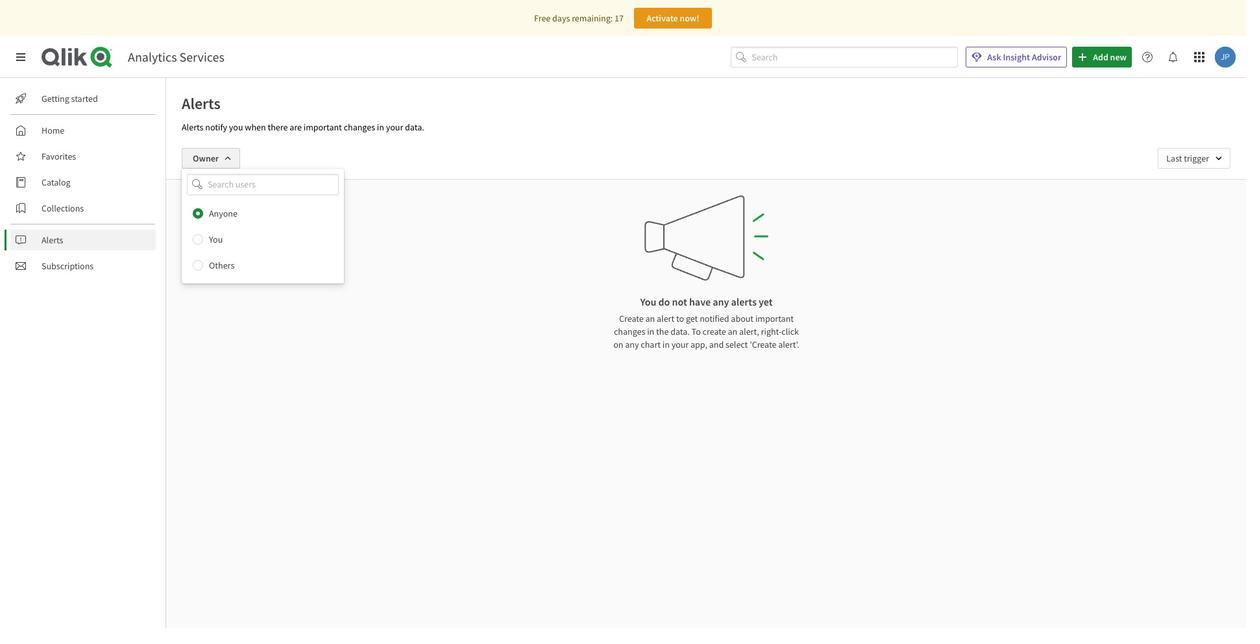 Task type: locate. For each thing, give the bounding box(es) containing it.
insight
[[1003, 51, 1030, 63]]

your
[[386, 121, 403, 133], [672, 339, 689, 351]]

you inside you do not have any alerts yet create an alert to get notified about important changes in the data. to create an alert, right-click on any chart in your app, and select 'create alert'.
[[640, 295, 656, 308]]

1 vertical spatial data.
[[671, 326, 690, 338]]

alerts link
[[10, 230, 156, 251]]

Search text field
[[752, 47, 958, 68]]

0 horizontal spatial data.
[[405, 121, 424, 133]]

you left do
[[640, 295, 656, 308]]

days
[[552, 12, 570, 24]]

you inside owner option group
[[209, 233, 223, 245]]

create
[[619, 313, 644, 325]]

any up notified
[[713, 295, 729, 308]]

home link
[[10, 120, 156, 141]]

alert'.
[[778, 339, 800, 351]]

2 vertical spatial alerts
[[42, 234, 63, 246]]

activate now!
[[647, 12, 700, 24]]

your inside you do not have any alerts yet create an alert to get notified about important changes in the data. to create an alert, right-click on any chart in your app, and select 'create alert'.
[[672, 339, 689, 351]]

trigger
[[1184, 153, 1209, 164]]

you do not have any alerts yet create an alert to get notified about important changes in the data. to create an alert, right-click on any chart in your app, and select 'create alert'.
[[614, 295, 800, 351]]

1 vertical spatial in
[[647, 326, 654, 338]]

collections
[[42, 203, 84, 214]]

1 horizontal spatial in
[[647, 326, 654, 338]]

0 vertical spatial any
[[713, 295, 729, 308]]

anyone
[[209, 207, 238, 219]]

alerts up notify
[[182, 93, 221, 114]]

0 vertical spatial your
[[386, 121, 403, 133]]

to
[[692, 326, 701, 338]]

1 vertical spatial your
[[672, 339, 689, 351]]

add new button
[[1072, 47, 1132, 68]]

an left 'alert' on the right of page
[[646, 313, 655, 325]]

any
[[713, 295, 729, 308], [625, 339, 639, 351]]

1 horizontal spatial data.
[[671, 326, 690, 338]]

getting started
[[42, 93, 98, 105]]

analytics services element
[[128, 49, 224, 65]]

data.
[[405, 121, 424, 133], [671, 326, 690, 338]]

you
[[209, 233, 223, 245], [640, 295, 656, 308]]

any right on
[[625, 339, 639, 351]]

an
[[646, 313, 655, 325], [728, 326, 738, 338]]

services
[[179, 49, 224, 65]]

close sidebar menu image
[[16, 52, 26, 62]]

1 vertical spatial any
[[625, 339, 639, 351]]

alert
[[657, 313, 675, 325]]

0 vertical spatial you
[[209, 233, 223, 245]]

you
[[229, 121, 243, 133]]

you up others
[[209, 233, 223, 245]]

alerts inside navigation pane element
[[42, 234, 63, 246]]

others
[[209, 259, 234, 271]]

17
[[615, 12, 624, 24]]

important up right- at the bottom of page
[[755, 313, 794, 325]]

important right the are
[[304, 121, 342, 133]]

0 vertical spatial data.
[[405, 121, 424, 133]]

owner option group
[[182, 200, 344, 278]]

0 horizontal spatial in
[[377, 121, 384, 133]]

add new
[[1093, 51, 1127, 63]]

navigation pane element
[[0, 83, 166, 282]]

last
[[1167, 153, 1182, 164]]

are
[[290, 121, 302, 133]]

changes right the are
[[344, 121, 375, 133]]

analytics
[[128, 49, 177, 65]]

1 horizontal spatial important
[[755, 313, 794, 325]]

app,
[[691, 339, 708, 351]]

Search users text field
[[205, 174, 323, 195]]

changes
[[344, 121, 375, 133], [614, 326, 645, 338]]

'create
[[750, 339, 777, 351]]

None field
[[182, 174, 344, 195]]

advisor
[[1032, 51, 1061, 63]]

do
[[659, 295, 670, 308]]

changes down create
[[614, 326, 645, 338]]

important
[[304, 121, 342, 133], [755, 313, 794, 325]]

and
[[709, 339, 724, 351]]

1 horizontal spatial you
[[640, 295, 656, 308]]

started
[[71, 93, 98, 105]]

click
[[782, 326, 799, 338]]

1 vertical spatial you
[[640, 295, 656, 308]]

2 vertical spatial in
[[663, 339, 670, 351]]

0 horizontal spatial an
[[646, 313, 655, 325]]

0 horizontal spatial you
[[209, 233, 223, 245]]

2 horizontal spatial in
[[663, 339, 670, 351]]

0 horizontal spatial changes
[[344, 121, 375, 133]]

1 vertical spatial important
[[755, 313, 794, 325]]

alerts up the subscriptions
[[42, 234, 63, 246]]

in
[[377, 121, 384, 133], [647, 326, 654, 338], [663, 339, 670, 351]]

james peterson image
[[1215, 47, 1236, 68]]

0 vertical spatial an
[[646, 313, 655, 325]]

1 horizontal spatial changes
[[614, 326, 645, 338]]

an up select in the right bottom of the page
[[728, 326, 738, 338]]

1 horizontal spatial an
[[728, 326, 738, 338]]

1 vertical spatial an
[[728, 326, 738, 338]]

1 horizontal spatial any
[[713, 295, 729, 308]]

alert,
[[739, 326, 759, 338]]

notified
[[700, 313, 729, 325]]

1 horizontal spatial your
[[672, 339, 689, 351]]

the
[[656, 326, 669, 338]]

0 vertical spatial important
[[304, 121, 342, 133]]

catalog link
[[10, 172, 156, 193]]

searchbar element
[[731, 47, 958, 68]]

alerts
[[182, 93, 221, 114], [182, 121, 203, 133], [42, 234, 63, 246]]

Last trigger field
[[1158, 148, 1231, 169]]

1 vertical spatial changes
[[614, 326, 645, 338]]

alerts left notify
[[182, 121, 203, 133]]



Task type: vqa. For each thing, say whether or not it's contained in the screenshot.
days
yes



Task type: describe. For each thing, give the bounding box(es) containing it.
data. inside you do not have any alerts yet create an alert to get notified about important changes in the data. to create an alert, right-click on any chart in your app, and select 'create alert'.
[[671, 326, 690, 338]]

0 horizontal spatial your
[[386, 121, 403, 133]]

alerts notify you when there are important changes in your data.
[[182, 121, 424, 133]]

ask insight advisor
[[987, 51, 1061, 63]]

getting started link
[[10, 88, 156, 109]]

free days remaining: 17
[[534, 12, 624, 24]]

you for you do not have any alerts yet create an alert to get notified about important changes in the data. to create an alert, right-click on any chart in your app, and select 'create alert'.
[[640, 295, 656, 308]]

new
[[1110, 51, 1127, 63]]

0 horizontal spatial important
[[304, 121, 342, 133]]

about
[[731, 313, 754, 325]]

alerts
[[731, 295, 757, 308]]

now!
[[680, 12, 700, 24]]

home
[[42, 125, 64, 136]]

not
[[672, 295, 687, 308]]

chart
[[641, 339, 661, 351]]

activate
[[647, 12, 678, 24]]

when
[[245, 121, 266, 133]]

create
[[703, 326, 726, 338]]

important inside you do not have any alerts yet create an alert to get notified about important changes in the data. to create an alert, right-click on any chart in your app, and select 'create alert'.
[[755, 313, 794, 325]]

subscriptions
[[42, 260, 94, 272]]

notify
[[205, 121, 227, 133]]

0 vertical spatial changes
[[344, 121, 375, 133]]

activate now! link
[[634, 8, 712, 29]]

1 vertical spatial alerts
[[182, 121, 203, 133]]

analytics services
[[128, 49, 224, 65]]

have
[[689, 295, 711, 308]]

select
[[726, 339, 748, 351]]

subscriptions link
[[10, 256, 156, 277]]

getting
[[42, 93, 69, 105]]

owner button
[[182, 148, 240, 169]]

catalog
[[42, 177, 70, 188]]

owner
[[193, 153, 219, 164]]

free
[[534, 12, 551, 24]]

you for you
[[209, 233, 223, 245]]

ask insight advisor button
[[966, 47, 1067, 68]]

right-
[[761, 326, 782, 338]]

ask
[[987, 51, 1001, 63]]

last trigger
[[1167, 153, 1209, 164]]

0 vertical spatial alerts
[[182, 93, 221, 114]]

there
[[268, 121, 288, 133]]

0 horizontal spatial any
[[625, 339, 639, 351]]

0 vertical spatial in
[[377, 121, 384, 133]]

to
[[676, 313, 684, 325]]

remaining:
[[572, 12, 613, 24]]

favorites
[[42, 151, 76, 162]]

changes inside you do not have any alerts yet create an alert to get notified about important changes in the data. to create an alert, right-click on any chart in your app, and select 'create alert'.
[[614, 326, 645, 338]]

yet
[[759, 295, 773, 308]]

add
[[1093, 51, 1109, 63]]

get
[[686, 313, 698, 325]]

filters region
[[166, 138, 1246, 283]]

favorites link
[[10, 146, 156, 167]]

collections link
[[10, 198, 156, 219]]

on
[[614, 339, 623, 351]]



